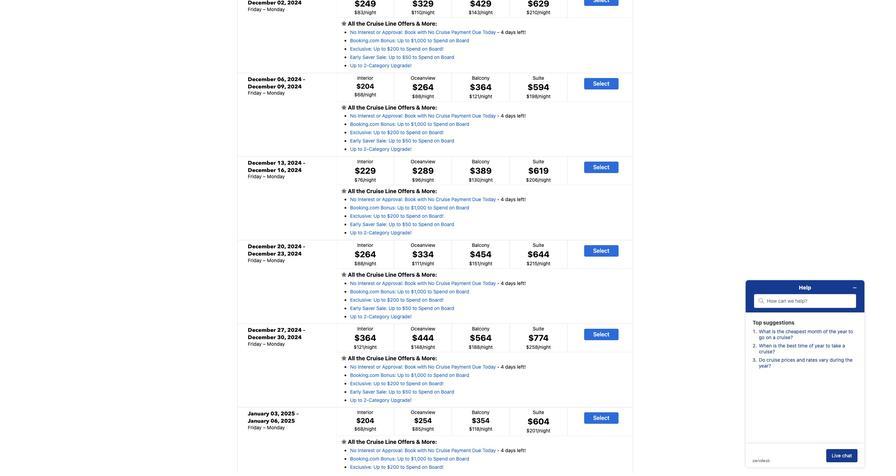 Task type: describe. For each thing, give the bounding box(es) containing it.
$206
[[526, 177, 538, 183]]

december 27, 2024 – december 30, 2024 friday – monday
[[248, 327, 305, 347]]

early for $204
[[350, 138, 361, 144]]

5 2024 from the top
[[287, 243, 302, 251]]

1 $50 from the top
[[402, 54, 411, 60]]

8 december from the top
[[248, 334, 276, 342]]

select for $774
[[593, 332, 610, 338]]

/ inside balcony $564 $188 / night
[[480, 345, 482, 350]]

$258
[[526, 345, 538, 350]]

3 2024 from the top
[[287, 159, 302, 167]]

/ inside suite $644 $215 / night
[[538, 261, 539, 267]]

1 early from the top
[[350, 54, 361, 60]]

oceanview $444 $148 / night
[[411, 326, 435, 350]]

no interest or approval: book with no cruise payment due today link for $264
[[350, 113, 496, 119]]

payment for $143
[[452, 29, 471, 35]]

all for $334
[[348, 272, 355, 278]]

2 january from the top
[[248, 418, 269, 426]]

1 sale: from the top
[[376, 54, 387, 60]]

$188
[[469, 345, 480, 350]]

balcony $364 $121 / night
[[469, 75, 492, 99]]

suite $594 $198 / night
[[527, 75, 551, 99]]

7 december from the top
[[248, 327, 276, 335]]

line for $444
[[385, 356, 397, 362]]

night inside oceanview $334 $111 / night
[[423, 261, 434, 267]]

interior $364 $121 / night
[[354, 326, 377, 350]]

$210
[[527, 10, 538, 15]]

4 for $389
[[501, 197, 504, 203]]

$204 for $264
[[356, 82, 374, 90]]

- for $389
[[497, 197, 500, 203]]

$118
[[469, 427, 480, 433]]

sale: for $364
[[376, 389, 387, 395]]

/ inside suite $604 $201 / night
[[538, 428, 539, 434]]

2 december from the top
[[248, 83, 276, 91]]

/ inside balcony $389 $130 / night
[[480, 177, 481, 183]]

offers for $289
[[398, 188, 415, 194]]

1 2025 from the top
[[281, 411, 295, 418]]

4 2024 from the top
[[287, 167, 302, 174]]

select link for $619
[[584, 162, 619, 173]]

no interest or approval: book with no cruise payment due today -                         4 days left! booking.com bonus: up to $1,000 to spend on board exclusive: up to $200 to spend on board!
[[350, 448, 526, 471]]

/ inside oceanview $334 $111 / night
[[421, 261, 423, 267]]

/ inside balcony $364 $121 / night
[[480, 93, 481, 99]]

december 13, 2024 – december 16, 2024 friday – monday
[[248, 159, 305, 180]]

bonus: for $264
[[381, 289, 396, 295]]

star image for $204
[[342, 440, 347, 445]]

days for $619
[[505, 197, 516, 203]]

all the cruise line offers & more: for $444
[[347, 356, 437, 362]]

all the cruise line offers & more: for $264
[[347, 104, 437, 111]]

& for $254
[[416, 439, 420, 446]]

$604
[[528, 417, 550, 427]]

oceanview $264 $88 / night
[[411, 75, 435, 99]]

1 saver from the top
[[363, 54, 375, 60]]

$50 for $289
[[402, 222, 411, 228]]

book for $110
[[405, 29, 416, 35]]

13,
[[277, 159, 286, 167]]

1 exclusive: up to $200 to spend on board! link from the top
[[350, 46, 444, 52]]

$198
[[527, 93, 538, 99]]

interior $264 $88 / night
[[354, 242, 376, 267]]

night inside oceanview $444 $148 / night
[[424, 345, 435, 350]]

booking.com for $229
[[350, 205, 379, 211]]

$774
[[528, 334, 549, 343]]

suite $774 $258 / night
[[526, 326, 551, 350]]

today for $143
[[483, 29, 496, 35]]

friday for $334
[[248, 258, 262, 264]]

today inside no interest or approval: book with no cruise payment due today -                         4 days left! booking.com bonus: up to $1,000 to spend on board exclusive: up to $200 to spend on board!
[[483, 448, 496, 454]]

$76
[[355, 177, 363, 183]]

balcony $454 $151 / night
[[469, 242, 492, 267]]

monday for $254
[[267, 425, 285, 431]]

/ inside interior $229 $76 / night
[[363, 177, 365, 183]]

balcony $389 $130 / night
[[469, 159, 493, 183]]

more: for $444
[[422, 356, 437, 362]]

1 category from the top
[[369, 63, 390, 69]]

/ inside interior $364 $121 / night
[[364, 345, 366, 350]]

$121 for balcony $364 $121 / night
[[469, 93, 480, 99]]

1 up to 2-category upgrade! link from the top
[[350, 63, 412, 69]]

days for $774
[[505, 364, 516, 370]]

booking.com for $364
[[350, 373, 379, 379]]

$88 for interior $264 $88 / night
[[354, 261, 363, 267]]

exclusive: up to $200 to spend on board! link for $334
[[350, 297, 444, 303]]

night inside suite $619 $206 / night
[[540, 177, 551, 183]]

23,
[[277, 250, 286, 258]]

booking.com inside no interest or approval: book with no cruise payment due today -                         4 days left! booking.com bonus: up to $1,000 to spend on board exclusive: up to $200 to spend on board!
[[350, 456, 379, 462]]

left! for $594
[[517, 113, 526, 119]]

approval: for $289
[[382, 197, 403, 203]]

$130
[[469, 177, 480, 183]]

night inside balcony $564 $188 / night
[[482, 345, 493, 350]]

upgrade! for $264
[[391, 146, 412, 152]]

$96
[[412, 177, 421, 183]]

oceanview for $444
[[411, 326, 435, 332]]

suite $619 $206 / night
[[526, 159, 551, 183]]

$83 / night
[[354, 10, 376, 15]]

$210 / night
[[527, 10, 551, 15]]

1 board! from the top
[[429, 46, 444, 52]]

4 for $364
[[501, 113, 504, 119]]

booking.com bonus: up to $1,000 to spend on board link for $110
[[350, 38, 469, 44]]

1 2024 from the top
[[287, 76, 302, 83]]

/ inside suite $594 $198 / night
[[538, 93, 539, 99]]

$289
[[412, 166, 434, 176]]

5 december from the top
[[248, 243, 276, 251]]

interest for $364
[[358, 364, 375, 370]]

days inside no interest or approval: book with no cruise payment due today -                         4 days left! booking.com bonus: up to $1,000 to spend on board exclusive: up to $200 to spend on board!
[[505, 448, 516, 454]]

monday for $289
[[267, 174, 285, 180]]

$143
[[469, 10, 480, 15]]

december 06, 2024 – december 09, 2024 friday – monday
[[248, 76, 305, 96]]

interest for $204
[[358, 113, 375, 119]]

payment for $454
[[452, 281, 471, 286]]

$50 for $264
[[402, 138, 411, 144]]

interior for $334
[[357, 242, 373, 248]]

or for $204
[[376, 113, 381, 119]]

cruise inside no interest or approval: book with no cruise payment due today -                         4 days left! booking.com bonus: up to $1,000 to spend on board exclusive: up to $200 to spend on board!
[[436, 448, 450, 454]]

exclusive: up to $200 to spend on board! link for $264
[[350, 130, 444, 136]]

$200 inside no interest or approval: book with no cruise payment due today -                         4 days left! booking.com bonus: up to $1,000 to spend on board exclusive: up to $200 to spend on board!
[[387, 465, 399, 471]]

left! inside no interest or approval: book with no cruise payment due today -                         4 days left! booking.com bonus: up to $1,000 to spend on board exclusive: up to $200 to spend on board!
[[517, 448, 526, 454]]

6 2024 from the top
[[287, 250, 302, 258]]

2 2024 from the top
[[287, 83, 302, 91]]

- for $454
[[497, 281, 500, 286]]

4 inside no interest or approval: book with no cruise payment due today -                         4 days left! booking.com bonus: up to $1,000 to spend on board exclusive: up to $200 to spend on board!
[[501, 448, 504, 454]]

no interest or approval: book with no cruise payment due today link for $289
[[350, 197, 496, 203]]

up to 2-category upgrade! link for $229
[[350, 230, 412, 236]]

$229
[[355, 166, 376, 176]]

suite for $774
[[533, 326, 544, 332]]

night inside balcony $354 $118 / night
[[481, 427, 492, 433]]

all the cruise line offers & more: for $289
[[347, 188, 437, 194]]

suite for $644
[[533, 242, 544, 248]]

payment for $364
[[452, 113, 471, 119]]

2 2025 from the top
[[281, 418, 295, 426]]

offers for $254
[[398, 439, 415, 446]]

$83
[[354, 10, 363, 15]]

$264 for interior $264 $88 / night
[[355, 250, 376, 259]]

$68 for $254
[[354, 427, 363, 433]]

or inside no interest or approval: book with no cruise payment due today -                         4 days left! booking.com bonus: up to $1,000 to spend on board exclusive: up to $200 to spend on board!
[[376, 448, 381, 454]]

$143 / night
[[469, 10, 493, 15]]

1 2- from the top
[[364, 63, 369, 69]]

star image for $229
[[342, 189, 347, 194]]

select for $594
[[593, 81, 610, 87]]

due for $389
[[472, 197, 481, 203]]

2- for $229
[[364, 230, 369, 236]]

the for $254
[[356, 439, 365, 446]]

20,
[[277, 243, 286, 251]]

$68 for $264
[[354, 92, 363, 98]]

$1,000 for $444
[[411, 373, 426, 379]]

$1,000 for $334
[[411, 289, 426, 295]]

1 january from the top
[[248, 411, 269, 418]]

1 friday from the top
[[248, 6, 262, 12]]

$564
[[470, 334, 492, 343]]

or for $264
[[376, 281, 381, 286]]

friday – monday
[[248, 6, 285, 12]]

interior for $254
[[357, 410, 373, 416]]

$254
[[414, 417, 432, 425]]

exclusive: up to $200 to spend on board! link for $254
[[350, 465, 444, 471]]

january 03, 2025 – january 06, 2025 friday – monday
[[248, 411, 299, 431]]

1 upgrade! from the top
[[391, 63, 412, 69]]

balcony for $454
[[472, 242, 490, 248]]

friday for $264
[[248, 90, 262, 96]]

$215
[[527, 261, 538, 267]]

star image for $83
[[342, 21, 347, 27]]

$1,000 inside no interest or approval: book with no cruise payment due today -                         4 days left! booking.com bonus: up to $1,000 to spend on board exclusive: up to $200 to spend on board!
[[411, 456, 426, 462]]

bonus: for $229
[[381, 205, 396, 211]]

night inside oceanview $254 $85 / night
[[423, 427, 434, 433]]

star image for $364
[[342, 356, 347, 362]]

balcony $354 $118 / night
[[469, 410, 492, 433]]

1 no interest or approval: book with no cruise payment due today -                         4 days left! booking.com bonus: up to $1,000 to spend on board exclusive: up to $200 to spend on board! early saver sale: up to $50 to spend on board up to 2-category upgrade! from the top
[[350, 29, 526, 69]]

booking.com bonus: up to $1,000 to spend on board link for $289
[[350, 205, 469, 211]]

/ inside 'interior $264 $88 / night'
[[363, 261, 365, 267]]

03,
[[271, 411, 279, 418]]

early saver sale: up to $50 to spend on board link for $444
[[350, 389, 454, 395]]

8 2024 from the top
[[287, 334, 302, 342]]

due for $143
[[472, 29, 481, 35]]

$200 for $364
[[387, 381, 399, 387]]

no interest or approval: book with no cruise payment due today link for $444
[[350, 364, 496, 370]]

line for $264
[[385, 104, 397, 111]]

night inside suite $774 $258 / night
[[540, 345, 551, 350]]

sale: for $264
[[376, 306, 387, 311]]

days for $210
[[505, 29, 516, 35]]

exclusive: for $204
[[350, 130, 372, 136]]

$454
[[470, 250, 492, 259]]

1 december from the top
[[248, 76, 276, 83]]

exclusive: up to $200 to spend on board! link for $444
[[350, 381, 444, 387]]

early for $264
[[350, 306, 361, 311]]

16,
[[277, 167, 286, 174]]

board inside no interest or approval: book with no cruise payment due today -                         4 days left! booking.com bonus: up to $1,000 to spend on board exclusive: up to $200 to spend on board!
[[456, 456, 469, 462]]

/ inside suite $774 $258 / night
[[538, 345, 540, 350]]

$110 / night
[[411, 10, 435, 15]]

1 early saver sale: up to $50 to spend on board link from the top
[[350, 54, 454, 60]]

$364 for interior $364 $121 / night
[[354, 334, 376, 343]]

exclusive: for $364
[[350, 381, 372, 387]]

$444
[[412, 334, 434, 343]]

night inside oceanview $289 $96 / night
[[423, 177, 434, 183]]

exclusive: for $264
[[350, 297, 372, 303]]



Task type: vqa. For each thing, say whether or not it's contained in the screenshot.


Task type: locate. For each thing, give the bounding box(es) containing it.
5 select from the top
[[593, 416, 610, 422]]

offers for $334
[[398, 272, 415, 278]]

friday for $254
[[248, 425, 262, 431]]

2- for $264
[[364, 314, 369, 320]]

monday inside january 03, 2025 – january 06, 2025 friday – monday
[[267, 425, 285, 431]]

balcony
[[472, 75, 490, 81], [472, 159, 490, 165], [472, 242, 490, 248], [472, 326, 490, 332], [472, 410, 490, 416]]

7 2024 from the top
[[287, 327, 302, 335]]

5 up to 2-category upgrade! link from the top
[[350, 398, 412, 404]]

upgrade! for $334
[[391, 314, 412, 320]]

offers down $110
[[398, 21, 415, 27]]

due down $188
[[472, 364, 481, 370]]

no interest or approval: book with no cruise payment due today -                         4 days left! booking.com bonus: up to $1,000 to spend on board exclusive: up to $200 to spend on board! early saver sale: up to $50 to spend on board up to 2-category upgrade! for $444
[[350, 364, 526, 404]]

1 vertical spatial $121
[[354, 345, 364, 350]]

the for $334
[[356, 272, 365, 278]]

balcony $564 $188 / night
[[469, 326, 493, 350]]

to
[[405, 38, 410, 44], [428, 38, 432, 44], [381, 46, 386, 52], [400, 46, 405, 52], [397, 54, 401, 60], [413, 54, 417, 60], [358, 63, 362, 69], [405, 121, 410, 127], [428, 121, 432, 127], [381, 130, 386, 136], [400, 130, 405, 136], [397, 138, 401, 144], [413, 138, 417, 144], [358, 146, 362, 152], [405, 205, 410, 211], [428, 205, 432, 211], [381, 213, 386, 219], [400, 213, 405, 219], [397, 222, 401, 228], [413, 222, 417, 228], [358, 230, 362, 236], [405, 289, 410, 295], [428, 289, 432, 295], [381, 297, 386, 303], [400, 297, 405, 303], [397, 306, 401, 311], [413, 306, 417, 311], [358, 314, 362, 320], [405, 373, 410, 379], [428, 373, 432, 379], [381, 381, 386, 387], [400, 381, 405, 387], [397, 389, 401, 395], [413, 389, 417, 395], [358, 398, 362, 404], [405, 456, 410, 462], [428, 456, 432, 462], [381, 465, 386, 471], [400, 465, 405, 471]]

1 horizontal spatial $121
[[469, 93, 480, 99]]

5 2- from the top
[[364, 398, 369, 404]]

$121 inside balcony $364 $121 / night
[[469, 93, 480, 99]]

0 horizontal spatial $264
[[355, 250, 376, 259]]

$88 inside the "oceanview $264 $88 / night"
[[412, 93, 421, 99]]

1 vertical spatial $68
[[354, 427, 363, 433]]

friday inside december 13, 2024 – december 16, 2024 friday – monday
[[248, 174, 262, 180]]

6 all the cruise line offers & more: from the top
[[347, 439, 437, 446]]

suite up $604
[[533, 410, 544, 416]]

3 december from the top
[[248, 159, 276, 167]]

star image
[[342, 21, 347, 27], [342, 105, 347, 110], [342, 189, 347, 194], [342, 272, 347, 278]]

more: down $334
[[422, 272, 437, 278]]

interior inside 'interior $264 $88 / night'
[[357, 242, 373, 248]]

$50 up oceanview $334 $111 / night in the bottom of the page
[[402, 222, 411, 228]]

3 no interest or approval: book with no cruise payment due today link from the top
[[350, 197, 496, 203]]

night inside suite $594 $198 / night
[[539, 93, 551, 99]]

& down $96
[[416, 188, 420, 194]]

4 for $564
[[501, 364, 504, 370]]

due down $118
[[472, 448, 481, 454]]

board! inside no interest or approval: book with no cruise payment due today -                         4 days left! booking.com bonus: up to $1,000 to spend on board exclusive: up to $200 to spend on board!
[[429, 465, 444, 471]]

1 vertical spatial 06,
[[271, 418, 279, 426]]

suite $644 $215 / night
[[527, 242, 551, 267]]

$121 inside interior $364 $121 / night
[[354, 345, 364, 350]]

oceanview $334 $111 / night
[[411, 242, 435, 267]]

interest inside no interest or approval: book with no cruise payment due today -                         4 days left! booking.com bonus: up to $1,000 to spend on board exclusive: up to $200 to spend on board!
[[358, 448, 375, 454]]

offers down $96
[[398, 188, 415, 194]]

$148
[[411, 345, 422, 350]]

today down $564
[[483, 364, 496, 370]]

with down the "oceanview $264 $88 / night"
[[417, 113, 427, 119]]

4 $200 from the top
[[387, 297, 399, 303]]

payment for $564
[[452, 364, 471, 370]]

& down $111 in the left of the page
[[416, 272, 420, 278]]

4 select link from the top
[[584, 329, 619, 341]]

6 payment from the top
[[452, 448, 471, 454]]

suite for $619
[[533, 159, 544, 165]]

with for $264
[[417, 113, 427, 119]]

5 upgrade! from the top
[[391, 398, 412, 404]]

0 vertical spatial interior $204 $68 / night
[[354, 75, 376, 98]]

3 $50 from the top
[[402, 222, 411, 228]]

$200 for $264
[[387, 297, 399, 303]]

$364 inside interior $364 $121 / night
[[354, 334, 376, 343]]

friday inside december 06, 2024 – december 09, 2024 friday – monday
[[248, 90, 262, 96]]

interior $204 $68 / night
[[354, 75, 376, 98], [354, 410, 376, 433]]

booking.com
[[350, 38, 379, 44], [350, 121, 379, 127], [350, 205, 379, 211], [350, 289, 379, 295], [350, 373, 379, 379], [350, 456, 379, 462]]

night inside balcony $389 $130 / night
[[481, 177, 493, 183]]

/ inside oceanview $444 $148 / night
[[422, 345, 424, 350]]

2 no interest or approval: book with no cruise payment due today link from the top
[[350, 113, 496, 119]]

$88 for oceanview $264 $88 / night
[[412, 93, 421, 99]]

0 vertical spatial 06,
[[277, 76, 286, 83]]

1 $204 from the top
[[356, 82, 374, 90]]

2024
[[287, 76, 302, 83], [287, 83, 302, 91], [287, 159, 302, 167], [287, 167, 302, 174], [287, 243, 302, 251], [287, 250, 302, 258], [287, 327, 302, 335], [287, 334, 302, 342]]

$110
[[411, 10, 422, 15]]

suite up "$644" at the bottom right of the page
[[533, 242, 544, 248]]

6 left! from the top
[[517, 448, 526, 454]]

today for $389
[[483, 197, 496, 203]]

monday inside december 13, 2024 – december 16, 2024 friday – monday
[[267, 174, 285, 180]]

or for $83
[[376, 29, 381, 35]]

days for $594
[[505, 113, 516, 119]]

$594
[[528, 82, 549, 92]]

early saver sale: up to $50 to spend on board link for $334
[[350, 306, 454, 311]]

oceanview for $334
[[411, 242, 435, 248]]

offers down $148
[[398, 356, 415, 362]]

1 exclusive: from the top
[[350, 46, 372, 52]]

3 suite from the top
[[533, 242, 544, 248]]

4 4 from the top
[[501, 281, 504, 286]]

/
[[363, 10, 365, 15], [422, 10, 423, 15], [480, 10, 482, 15], [538, 10, 539, 15], [363, 92, 365, 98], [421, 93, 423, 99], [480, 93, 481, 99], [538, 93, 539, 99], [363, 177, 365, 183], [421, 177, 423, 183], [480, 177, 481, 183], [538, 177, 540, 183], [363, 261, 365, 267], [421, 261, 423, 267], [480, 261, 481, 267], [538, 261, 539, 267], [364, 345, 366, 350], [422, 345, 424, 350], [480, 345, 482, 350], [538, 345, 540, 350], [363, 427, 365, 433], [421, 427, 423, 433], [480, 427, 481, 433], [538, 428, 539, 434]]

1 no interest or approval: book with no cruise payment due today link from the top
[[350, 29, 496, 35]]

no
[[350, 29, 357, 35], [428, 29, 435, 35], [350, 113, 357, 119], [428, 113, 435, 119], [350, 197, 357, 203], [428, 197, 435, 203], [350, 281, 357, 286], [428, 281, 435, 286], [350, 364, 357, 370], [428, 364, 435, 370], [350, 448, 357, 454], [428, 448, 435, 454]]

4 booking.com bonus: up to $1,000 to spend on board link from the top
[[350, 289, 469, 295]]

today down balcony $364 $121 / night
[[483, 113, 496, 119]]

$1,000
[[411, 38, 426, 44], [411, 121, 426, 127], [411, 205, 426, 211], [411, 289, 426, 295], [411, 373, 426, 379], [411, 456, 426, 462]]

today for $564
[[483, 364, 496, 370]]

due down balcony $364 $121 / night
[[472, 113, 481, 119]]

balcony inside balcony $389 $130 / night
[[472, 159, 490, 165]]

1 vertical spatial $364
[[354, 334, 376, 343]]

today down '$143 / night'
[[483, 29, 496, 35]]

& down $148
[[416, 356, 420, 362]]

4 today from the top
[[483, 281, 496, 286]]

$50
[[402, 54, 411, 60], [402, 138, 411, 144], [402, 222, 411, 228], [402, 306, 411, 311], [402, 389, 411, 395]]

3 booking.com bonus: up to $1,000 to spend on board link from the top
[[350, 205, 469, 211]]

book down $111 in the left of the page
[[405, 281, 416, 286]]

5 board! from the top
[[429, 381, 444, 387]]

board
[[456, 38, 469, 44], [441, 54, 454, 60], [456, 121, 469, 127], [441, 138, 454, 144], [456, 205, 469, 211], [441, 222, 454, 228], [456, 289, 469, 295], [441, 306, 454, 311], [456, 373, 469, 379], [441, 389, 454, 395], [456, 456, 469, 462]]

6 approval: from the top
[[382, 448, 403, 454]]

1 payment from the top
[[452, 29, 471, 35]]

interior inside interior $364 $121 / night
[[357, 326, 373, 332]]

all for $110
[[348, 21, 355, 27]]

3 no interest or approval: book with no cruise payment due today -                         4 days left! booking.com bonus: up to $1,000 to spend on board exclusive: up to $200 to spend on board! early saver sale: up to $50 to spend on board up to 2-category upgrade! from the top
[[350, 197, 526, 236]]

upgrade! up oceanview $289 $96 / night
[[391, 146, 412, 152]]

all the cruise line offers & more:
[[347, 21, 437, 27], [347, 104, 437, 111], [347, 188, 437, 194], [347, 272, 437, 278], [347, 356, 437, 362], [347, 439, 437, 446]]

balcony inside balcony $564 $188 / night
[[472, 326, 490, 332]]

1 left! from the top
[[517, 29, 526, 35]]

bonus: for $204
[[381, 121, 396, 127]]

with down $111 in the left of the page
[[417, 281, 427, 286]]

today down $389
[[483, 197, 496, 203]]

more: down "$289"
[[422, 188, 437, 194]]

no interest or approval: book with no cruise payment due today -                         4 days left! booking.com bonus: up to $1,000 to spend on board exclusive: up to $200 to spend on board! early saver sale: up to $50 to spend on board up to 2-category upgrade!
[[350, 29, 526, 69], [350, 113, 526, 152], [350, 197, 526, 236], [350, 281, 526, 320], [350, 364, 526, 404]]

suite inside suite $644 $215 / night
[[533, 242, 544, 248]]

with for $289
[[417, 197, 427, 203]]

6 december from the top
[[248, 250, 276, 258]]

line for $289
[[385, 188, 397, 194]]

2 oceanview from the top
[[411, 159, 435, 165]]

$50 up oceanview $289 $96 / night
[[402, 138, 411, 144]]

monday inside december 06, 2024 – december 09, 2024 friday – monday
[[267, 90, 285, 96]]

0 horizontal spatial $88
[[354, 261, 363, 267]]

friday inside the december 27, 2024 – december 30, 2024 friday – monday
[[248, 341, 262, 347]]

3 friday from the top
[[248, 174, 262, 180]]

5 early saver sale: up to $50 to spend on board link from the top
[[350, 389, 454, 395]]

friday for $444
[[248, 341, 262, 347]]

3 monday from the top
[[267, 174, 285, 180]]

suite up $619 on the top
[[533, 159, 544, 165]]

5 all from the top
[[348, 356, 355, 362]]

2 left! from the top
[[517, 113, 526, 119]]

with down $110 / night
[[417, 29, 427, 35]]

$264 inside 'interior $264 $88 / night'
[[355, 250, 376, 259]]

approval: inside no interest or approval: book with no cruise payment due today -                         4 days left! booking.com bonus: up to $1,000 to spend on board exclusive: up to $200 to spend on board!
[[382, 448, 403, 454]]

left! for $619
[[517, 197, 526, 203]]

today down '$454'
[[483, 281, 496, 286]]

$334
[[412, 250, 434, 259]]

up
[[397, 38, 404, 44], [374, 46, 380, 52], [389, 54, 395, 60], [350, 63, 357, 69], [397, 121, 404, 127], [374, 130, 380, 136], [389, 138, 395, 144], [350, 146, 357, 152], [397, 205, 404, 211], [374, 213, 380, 219], [389, 222, 395, 228], [350, 230, 357, 236], [397, 289, 404, 295], [374, 297, 380, 303], [389, 306, 395, 311], [350, 314, 357, 320], [397, 373, 404, 379], [374, 381, 380, 387], [389, 389, 395, 395], [350, 398, 357, 404], [397, 456, 404, 462], [374, 465, 380, 471]]

- for $364
[[497, 113, 500, 119]]

on
[[449, 38, 455, 44], [422, 46, 428, 52], [434, 54, 440, 60], [449, 121, 455, 127], [422, 130, 428, 136], [434, 138, 440, 144], [449, 205, 455, 211], [422, 213, 428, 219], [434, 222, 440, 228], [449, 289, 455, 295], [422, 297, 428, 303], [434, 306, 440, 311], [449, 373, 455, 379], [422, 381, 428, 387], [434, 389, 440, 395], [449, 456, 455, 462], [422, 465, 428, 471]]

3 with from the top
[[417, 197, 427, 203]]

interior $204 $68 / night for $254
[[354, 410, 376, 433]]

6 monday from the top
[[267, 425, 285, 431]]

3 4 from the top
[[501, 197, 504, 203]]

$354
[[472, 417, 490, 425]]

up to 2-category upgrade! link
[[350, 63, 412, 69], [350, 146, 412, 152], [350, 230, 412, 236], [350, 314, 412, 320], [350, 398, 412, 404]]

upgrade! up the "oceanview $264 $88 / night"
[[391, 63, 412, 69]]

$68
[[354, 92, 363, 98], [354, 427, 363, 433]]

2 all from the top
[[348, 104, 355, 111]]

1 vertical spatial star image
[[342, 440, 347, 445]]

bonus:
[[381, 38, 396, 44], [381, 121, 396, 127], [381, 205, 396, 211], [381, 289, 396, 295], [381, 373, 396, 379], [381, 456, 396, 462]]

category for $364
[[369, 398, 390, 404]]

spend
[[433, 38, 448, 44], [406, 46, 421, 52], [418, 54, 433, 60], [433, 121, 448, 127], [406, 130, 421, 136], [418, 138, 433, 144], [433, 205, 448, 211], [406, 213, 421, 219], [418, 222, 433, 228], [433, 289, 448, 295], [406, 297, 421, 303], [418, 306, 433, 311], [433, 373, 448, 379], [406, 381, 421, 387], [418, 389, 433, 395], [433, 456, 448, 462], [406, 465, 421, 471]]

$50 for $444
[[402, 389, 411, 395]]

$389
[[470, 166, 492, 176]]

4 approval: from the top
[[382, 281, 403, 286]]

4 december from the top
[[248, 167, 276, 174]]

/ inside balcony $354 $118 / night
[[480, 427, 481, 433]]

days
[[505, 29, 516, 35], [505, 113, 516, 119], [505, 197, 516, 203], [505, 281, 516, 286], [505, 364, 516, 370], [505, 448, 516, 454]]

1 vertical spatial interior $204 $68 / night
[[354, 410, 376, 433]]

more: for $264
[[422, 104, 437, 111]]

balcony inside balcony $354 $118 / night
[[472, 410, 490, 416]]

balcony inside balcony $364 $121 / night
[[472, 75, 490, 81]]

book
[[405, 29, 416, 35], [405, 113, 416, 119], [405, 197, 416, 203], [405, 281, 416, 286], [405, 364, 416, 370], [405, 448, 416, 454]]

1 balcony from the top
[[472, 75, 490, 81]]

- inside no interest or approval: book with no cruise payment due today -                         4 days left! booking.com bonus: up to $1,000 to spend on board exclusive: up to $200 to spend on board!
[[497, 448, 500, 454]]

due for $454
[[472, 281, 481, 286]]

board!
[[429, 46, 444, 52], [429, 130, 444, 136], [429, 213, 444, 219], [429, 297, 444, 303], [429, 381, 444, 387], [429, 465, 444, 471]]

1 interior $204 $68 / night from the top
[[354, 75, 376, 98]]

book down $148
[[405, 364, 416, 370]]

exclusive: up to $200 to spend on board! link
[[350, 46, 444, 52], [350, 130, 444, 136], [350, 213, 444, 219], [350, 297, 444, 303], [350, 381, 444, 387], [350, 465, 444, 471]]

with inside no interest or approval: book with no cruise payment due today -                         4 days left! booking.com bonus: up to $1,000 to spend on board exclusive: up to $200 to spend on board!
[[417, 448, 427, 454]]

$201
[[527, 428, 538, 434]]

book down the "oceanview $264 $88 / night"
[[405, 113, 416, 119]]

exclusive: inside no interest or approval: book with no cruise payment due today -                         4 days left! booking.com bonus: up to $1,000 to spend on board exclusive: up to $200 to spend on board!
[[350, 465, 372, 471]]

exclusive:
[[350, 46, 372, 52], [350, 130, 372, 136], [350, 213, 372, 219], [350, 297, 372, 303], [350, 381, 372, 387], [350, 465, 372, 471]]

$151
[[469, 261, 480, 267]]

friday inside january 03, 2025 – january 06, 2025 friday – monday
[[248, 425, 262, 431]]

with
[[417, 29, 427, 35], [417, 113, 427, 119], [417, 197, 427, 203], [417, 281, 427, 286], [417, 364, 427, 370], [417, 448, 427, 454]]

today down balcony $354 $118 / night at bottom right
[[483, 448, 496, 454]]

due
[[472, 29, 481, 35], [472, 113, 481, 119], [472, 197, 481, 203], [472, 281, 481, 286], [472, 364, 481, 370], [472, 448, 481, 454]]

or for $229
[[376, 197, 381, 203]]

& down $110
[[416, 21, 420, 27]]

suite inside suite $619 $206 / night
[[533, 159, 544, 165]]

$88
[[412, 93, 421, 99], [354, 261, 363, 267]]

with for $334
[[417, 281, 427, 286]]

suite $604 $201 / night
[[527, 410, 551, 434]]

saver
[[363, 54, 375, 60], [363, 138, 375, 144], [363, 222, 375, 228], [363, 306, 375, 311], [363, 389, 375, 395]]

no interest or approval: book with no cruise payment due today link down $85
[[350, 448, 496, 454]]

upgrade! up oceanview $444 $148 / night
[[391, 314, 412, 320]]

booking.com for $83
[[350, 38, 379, 44]]

2 days from the top
[[505, 113, 516, 119]]

1 interest from the top
[[358, 29, 375, 35]]

monday
[[267, 6, 285, 12], [267, 90, 285, 96], [267, 174, 285, 180], [267, 258, 285, 264], [267, 341, 285, 347], [267, 425, 285, 431]]

6 friday from the top
[[248, 425, 262, 431]]

1 $1,000 from the top
[[411, 38, 426, 44]]

5 with from the top
[[417, 364, 427, 370]]

1 horizontal spatial $88
[[412, 93, 421, 99]]

6 or from the top
[[376, 448, 381, 454]]

payment
[[452, 29, 471, 35], [452, 113, 471, 119], [452, 197, 471, 203], [452, 281, 471, 286], [452, 364, 471, 370], [452, 448, 471, 454]]

0 vertical spatial $204
[[356, 82, 374, 90]]

3 all from the top
[[348, 188, 355, 194]]

2 balcony from the top
[[472, 159, 490, 165]]

5 more: from the top
[[422, 356, 437, 362]]

$264 inside the "oceanview $264 $88 / night"
[[412, 82, 434, 92]]

3 the from the top
[[356, 188, 365, 194]]

5 approval: from the top
[[382, 364, 403, 370]]

1 select from the top
[[593, 81, 610, 87]]

4 more: from the top
[[422, 272, 437, 278]]

$85
[[412, 427, 421, 433]]

$644
[[528, 250, 550, 259]]

4 $1,000 from the top
[[411, 289, 426, 295]]

more: for $334
[[422, 272, 437, 278]]

with down $148
[[417, 364, 427, 370]]

with down $85
[[417, 448, 427, 454]]

2 $200 from the top
[[387, 130, 399, 136]]

select link for $594
[[584, 78, 619, 90]]

30,
[[277, 334, 286, 342]]

payment inside no interest or approval: book with no cruise payment due today -                         4 days left! booking.com bonus: up to $1,000 to spend on board exclusive: up to $200 to spend on board!
[[452, 448, 471, 454]]

suite inside suite $594 $198 / night
[[533, 75, 544, 81]]

06, inside january 03, 2025 – january 06, 2025 friday – monday
[[271, 418, 279, 426]]

2 star image from the top
[[342, 440, 347, 445]]

select link for $774
[[584, 329, 619, 341]]

2- for $364
[[364, 398, 369, 404]]

january
[[248, 411, 269, 418], [248, 418, 269, 426]]

$364 inside balcony $364 $121 / night
[[470, 82, 492, 92]]

with down $96
[[417, 197, 427, 203]]

2 friday from the top
[[248, 90, 262, 96]]

with for $110
[[417, 29, 427, 35]]

2 board! from the top
[[429, 130, 444, 136]]

interior inside interior $229 $76 / night
[[357, 159, 373, 165]]

left! for $210
[[517, 29, 526, 35]]

upgrade!
[[391, 63, 412, 69], [391, 146, 412, 152], [391, 230, 412, 236], [391, 314, 412, 320], [391, 398, 412, 404]]

offers for $444
[[398, 356, 415, 362]]

friday
[[248, 6, 262, 12], [248, 90, 262, 96], [248, 174, 262, 180], [248, 258, 262, 264], [248, 341, 262, 347], [248, 425, 262, 431]]

oceanview $289 $96 / night
[[411, 159, 435, 183]]

- for $143
[[497, 29, 500, 35]]

4 - from the top
[[497, 281, 500, 286]]

$50 up oceanview $254 $85 / night
[[402, 389, 411, 395]]

/ inside the "oceanview $264 $88 / night"
[[421, 93, 423, 99]]

more: down $148
[[422, 356, 437, 362]]

2 - from the top
[[497, 113, 500, 119]]

up to 2-category upgrade! link for $264
[[350, 314, 412, 320]]

booking.com bonus: up to $1,000 to spend on board link for $444
[[350, 373, 469, 379]]

upgrade! up oceanview $334 $111 / night in the bottom of the page
[[391, 230, 412, 236]]

3 balcony from the top
[[472, 242, 490, 248]]

book for $444
[[405, 364, 416, 370]]

4 exclusive: from the top
[[350, 297, 372, 303]]

early
[[350, 54, 361, 60], [350, 138, 361, 144], [350, 222, 361, 228], [350, 306, 361, 311], [350, 389, 361, 395]]

4 up to 2-category upgrade! link from the top
[[350, 314, 412, 320]]

more: down the "oceanview $264 $88 / night"
[[422, 104, 437, 111]]

oceanview
[[411, 75, 435, 81], [411, 159, 435, 165], [411, 242, 435, 248], [411, 326, 435, 332], [411, 410, 435, 416]]

5 due from the top
[[472, 364, 481, 370]]

book down $110
[[405, 29, 416, 35]]

2 or from the top
[[376, 113, 381, 119]]

3 select from the top
[[593, 248, 610, 254]]

approval:
[[382, 29, 403, 35], [382, 113, 403, 119], [382, 197, 403, 203], [382, 281, 403, 286], [382, 364, 403, 370], [382, 448, 403, 454]]

suite up the $594
[[533, 75, 544, 81]]

0 vertical spatial $68
[[354, 92, 363, 98]]

all for $289
[[348, 188, 355, 194]]

interest for $229
[[358, 197, 375, 203]]

night inside the "oceanview $264 $88 / night"
[[423, 93, 434, 99]]

oceanview for $289
[[411, 159, 435, 165]]

1 horizontal spatial $264
[[412, 82, 434, 92]]

book down $96
[[405, 197, 416, 203]]

4 due from the top
[[472, 281, 481, 286]]

no interest or approval: book with no cruise payment due today link down $111 in the left of the page
[[350, 281, 496, 286]]

4 line from the top
[[385, 272, 397, 278]]

night inside interior $364 $121 / night
[[366, 345, 377, 350]]

more: up no interest or approval: book with no cruise payment due today -                         4 days left! booking.com bonus: up to $1,000 to spend on board exclusive: up to $200 to spend on board!
[[422, 439, 437, 446]]

no interest or approval: book with no cruise payment due today link down $148
[[350, 364, 496, 370]]

2 booking.com bonus: up to $1,000 to spend on board link from the top
[[350, 121, 469, 127]]

booking.com bonus: up to $1,000 to spend on board link for $254
[[350, 456, 469, 462]]

early for $364
[[350, 389, 361, 395]]

oceanview $254 $85 / night
[[411, 410, 435, 433]]

suite inside suite $604 $201 / night
[[533, 410, 544, 416]]

booking.com bonus: up to $1,000 to spend on board link for $334
[[350, 289, 469, 295]]

night inside balcony $454 $151 / night
[[481, 261, 492, 267]]

category
[[369, 63, 390, 69], [369, 146, 390, 152], [369, 230, 390, 236], [369, 314, 390, 320], [369, 398, 390, 404]]

27,
[[277, 327, 286, 335]]

night inside interior $229 $76 / night
[[365, 177, 376, 183]]

night inside suite $644 $215 / night
[[539, 261, 551, 267]]

no interest or approval: book with no cruise payment due today link down $96
[[350, 197, 496, 203]]

5 today from the top
[[483, 364, 496, 370]]

06, inside december 06, 2024 – december 09, 2024 friday – monday
[[277, 76, 286, 83]]

& for $264
[[416, 104, 420, 111]]

1 $200 from the top
[[387, 46, 399, 52]]

0 vertical spatial star image
[[342, 356, 347, 362]]

interior for $289
[[357, 159, 373, 165]]

& down $85
[[416, 439, 420, 446]]

booking.com bonus: up to $1,000 to spend on board link for $264
[[350, 121, 469, 127]]

06,
[[277, 76, 286, 83], [271, 418, 279, 426]]

1 monday from the top
[[267, 6, 285, 12]]

1 vertical spatial $204
[[356, 417, 374, 425]]

no interest or approval: book with no cruise payment due today link for $110
[[350, 29, 496, 35]]

sale:
[[376, 54, 387, 60], [376, 138, 387, 144], [376, 222, 387, 228], [376, 306, 387, 311], [376, 389, 387, 395]]

$619
[[528, 166, 549, 176]]

line for $254
[[385, 439, 397, 446]]

$364
[[470, 82, 492, 92], [354, 334, 376, 343]]

all the cruise line offers & more: for $334
[[347, 272, 437, 278]]

$50 up oceanview $444 $148 / night
[[402, 306, 411, 311]]

& for $110
[[416, 21, 420, 27]]

0 vertical spatial $364
[[470, 82, 492, 92]]

more: down $110 / night
[[422, 21, 437, 27]]

approval: for $334
[[382, 281, 403, 286]]

$50 up the "oceanview $264 $88 / night"
[[402, 54, 411, 60]]

suite inside suite $774 $258 / night
[[533, 326, 544, 332]]

6 - from the top
[[497, 448, 500, 454]]

book for $289
[[405, 197, 416, 203]]

0 horizontal spatial $364
[[354, 334, 376, 343]]

upgrade! for $289
[[391, 230, 412, 236]]

cruise
[[366, 21, 384, 27], [436, 29, 450, 35], [366, 104, 384, 111], [436, 113, 450, 119], [366, 188, 384, 194], [436, 197, 450, 203], [366, 272, 384, 278], [436, 281, 450, 286], [366, 356, 384, 362], [436, 364, 450, 370], [366, 439, 384, 446], [436, 448, 450, 454]]

5 booking.com bonus: up to $1,000 to spend on board link from the top
[[350, 373, 469, 379]]

more: for $110
[[422, 21, 437, 27]]

$204
[[356, 82, 374, 90], [356, 417, 374, 425]]

left!
[[517, 29, 526, 35], [517, 113, 526, 119], [517, 197, 526, 203], [517, 281, 526, 286], [517, 364, 526, 370], [517, 448, 526, 454]]

offers down the "oceanview $264 $88 / night"
[[398, 104, 415, 111]]

book for $334
[[405, 281, 416, 286]]

due down $130
[[472, 197, 481, 203]]

0 vertical spatial $121
[[469, 93, 480, 99]]

monday inside the december 27, 2024 – december 30, 2024 friday – monday
[[267, 341, 285, 347]]

due down $143
[[472, 29, 481, 35]]

night inside balcony $364 $121 / night
[[481, 93, 492, 99]]

due down $151
[[472, 281, 481, 286]]

& for $289
[[416, 188, 420, 194]]

monday inside the december 20, 2024 – december 23, 2024 friday – monday
[[267, 258, 285, 264]]

& for $334
[[416, 272, 420, 278]]

up to 2-category upgrade! link for $364
[[350, 398, 412, 404]]

6 days from the top
[[505, 448, 516, 454]]

friday inside the december 20, 2024 – december 23, 2024 friday – monday
[[248, 258, 262, 264]]

2-
[[364, 63, 369, 69], [364, 146, 369, 152], [364, 230, 369, 236], [364, 314, 369, 320], [364, 398, 369, 404]]

& down the "oceanview $264 $88 / night"
[[416, 104, 420, 111]]

the for $444
[[356, 356, 365, 362]]

monday for $334
[[267, 258, 285, 264]]

booking.com for $264
[[350, 289, 379, 295]]

offers down $85
[[398, 439, 415, 446]]

1 vertical spatial $88
[[354, 261, 363, 267]]

/ inside suite $619 $206 / night
[[538, 177, 540, 183]]

night inside 'interior $264 $88 / night'
[[365, 261, 376, 267]]

3 up to 2-category upgrade! link from the top
[[350, 230, 412, 236]]

select for $619
[[593, 164, 610, 171]]

$88 inside 'interior $264 $88 / night'
[[354, 261, 363, 267]]

all
[[348, 21, 355, 27], [348, 104, 355, 111], [348, 188, 355, 194], [348, 272, 355, 278], [348, 356, 355, 362], [348, 439, 355, 446]]

$111
[[412, 261, 421, 267]]

book inside no interest or approval: book with no cruise payment due today -                         4 days left! booking.com bonus: up to $1,000 to spend on board exclusive: up to $200 to spend on board!
[[405, 448, 416, 454]]

$264
[[412, 82, 434, 92], [355, 250, 376, 259]]

2 category from the top
[[369, 146, 390, 152]]

saver for $204
[[363, 138, 375, 144]]

4 or from the top
[[376, 281, 381, 286]]

saver for $364
[[363, 389, 375, 395]]

bonus: inside no interest or approval: book with no cruise payment due today -                         4 days left! booking.com bonus: up to $1,000 to spend on board exclusive: up to $200 to spend on board!
[[381, 456, 396, 462]]

4 booking.com from the top
[[350, 289, 379, 295]]

suite
[[533, 75, 544, 81], [533, 159, 544, 165], [533, 242, 544, 248], [533, 326, 544, 332], [533, 410, 544, 416]]

5 booking.com from the top
[[350, 373, 379, 379]]

5 $1,000 from the top
[[411, 373, 426, 379]]

the
[[356, 21, 365, 27], [356, 104, 365, 111], [356, 188, 365, 194], [356, 272, 365, 278], [356, 356, 365, 362], [356, 439, 365, 446]]

book for $264
[[405, 113, 416, 119]]

/ inside oceanview $289 $96 / night
[[421, 177, 423, 183]]

$204 for $254
[[356, 417, 374, 425]]

due inside no interest or approval: book with no cruise payment due today -                         4 days left! booking.com bonus: up to $1,000 to spend on board exclusive: up to $200 to spend on board!
[[472, 448, 481, 454]]

6 offers from the top
[[398, 439, 415, 446]]

6 booking.com from the top
[[350, 456, 379, 462]]

night inside suite $604 $201 / night
[[539, 428, 551, 434]]

4 no interest or approval: book with no cruise payment due today link from the top
[[350, 281, 496, 286]]

interior $229 $76 / night
[[355, 159, 376, 183]]

2 $1,000 from the top
[[411, 121, 426, 127]]

$1,000 for $110
[[411, 38, 426, 44]]

no interest or approval: book with no cruise payment due today -                         4 days left! booking.com bonus: up to $1,000 to spend on board exclusive: up to $200 to spend on board! early saver sale: up to $50 to spend on board up to 2-category upgrade! for $264
[[350, 113, 526, 152]]

offers down $111 in the left of the page
[[398, 272, 415, 278]]

5 oceanview from the top
[[411, 410, 435, 416]]

09,
[[277, 83, 286, 91]]

/ inside balcony $454 $151 / night
[[480, 261, 481, 267]]

5 monday from the top
[[267, 341, 285, 347]]

star image
[[342, 356, 347, 362], [342, 440, 347, 445]]

no interest or approval: book with no cruise payment due today -                         4 days left! booking.com bonus: up to $1,000 to spend on board exclusive: up to $200 to spend on board! early saver sale: up to $50 to spend on board up to 2-category upgrade! for $289
[[350, 197, 526, 236]]

-
[[497, 29, 500, 35], [497, 113, 500, 119], [497, 197, 500, 203], [497, 281, 500, 286], [497, 364, 500, 370], [497, 448, 500, 454]]

0 vertical spatial $88
[[412, 93, 421, 99]]

1 booking.com from the top
[[350, 38, 379, 44]]

2 sale: from the top
[[376, 138, 387, 144]]

no interest or approval: book with no cruise payment due today link down $110 / night
[[350, 29, 496, 35]]

select link
[[584, 78, 619, 90], [584, 162, 619, 173], [584, 246, 619, 257], [584, 329, 619, 341], [584, 413, 619, 425]]

2 up to 2-category upgrade! link from the top
[[350, 146, 412, 152]]

/ inside oceanview $254 $85 / night
[[421, 427, 423, 433]]

interior
[[357, 75, 373, 81], [357, 159, 373, 165], [357, 242, 373, 248], [357, 326, 373, 332], [357, 410, 373, 416]]

1 vertical spatial $264
[[355, 250, 376, 259]]

all for $264
[[348, 104, 355, 111]]

0 vertical spatial $264
[[412, 82, 434, 92]]

1 horizontal spatial $364
[[470, 82, 492, 92]]

1 oceanview from the top
[[411, 75, 435, 81]]

book down $85
[[405, 448, 416, 454]]

december 20, 2024 – december 23, 2024 friday – monday
[[248, 243, 305, 264]]

upgrade! up oceanview $254 $85 / night
[[391, 398, 412, 404]]

balcony inside balcony $454 $151 / night
[[472, 242, 490, 248]]

$121
[[469, 93, 480, 99], [354, 345, 364, 350]]

0 horizontal spatial $121
[[354, 345, 364, 350]]

6 line from the top
[[385, 439, 397, 446]]

6 no interest or approval: book with no cruise payment due today link from the top
[[350, 448, 496, 454]]

no interest or approval: book with no cruise payment due today link down the "oceanview $264 $88 / night"
[[350, 113, 496, 119]]

suite up $774
[[533, 326, 544, 332]]



